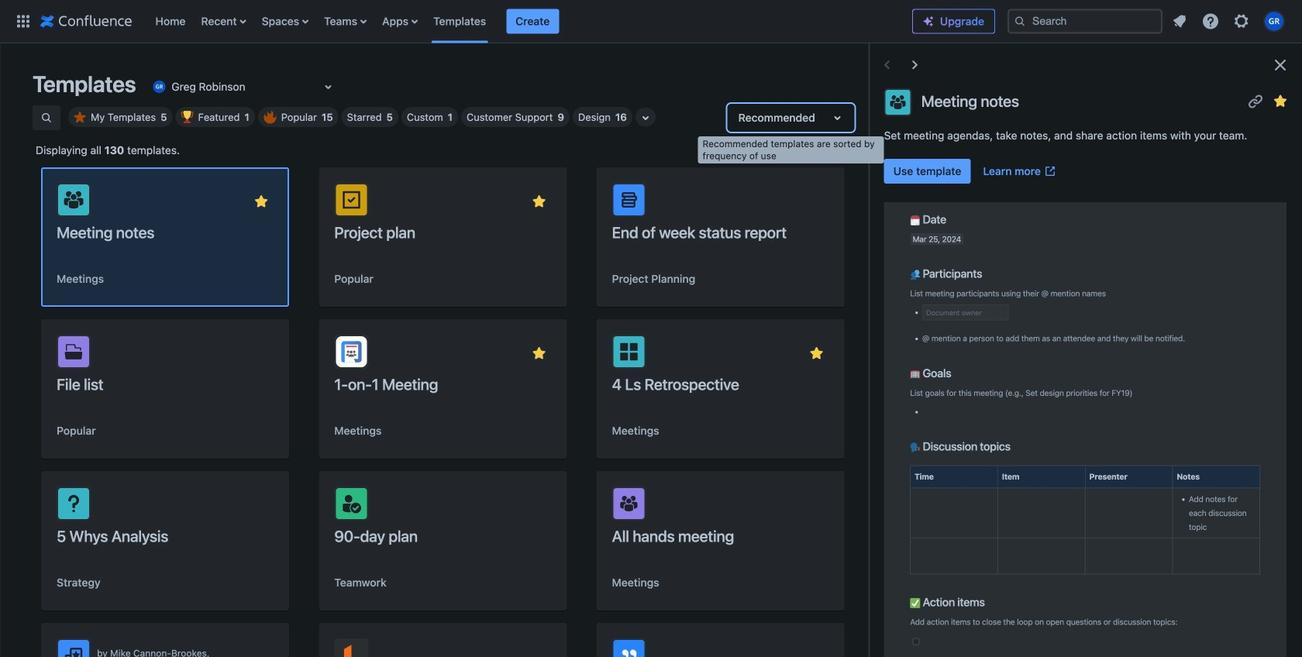 Task type: locate. For each thing, give the bounding box(es) containing it.
share link image left unstar 1-on-1 meeting icon
[[505, 344, 524, 363]]

search image
[[1014, 15, 1027, 28]]

1 horizontal spatial list
[[1166, 7, 1294, 35]]

premium image
[[923, 15, 935, 28]]

0 horizontal spatial share link image
[[505, 344, 524, 363]]

banner
[[0, 0, 1303, 43]]

help icon image
[[1202, 12, 1221, 31]]

None search field
[[1008, 9, 1163, 34]]

list for 'appswitcher icon'
[[148, 0, 913, 43]]

share link image
[[1247, 92, 1266, 111], [505, 344, 524, 363]]

list
[[148, 0, 913, 43], [1166, 7, 1294, 35]]

1 vertical spatial share link image
[[505, 344, 524, 363]]

close image
[[1272, 56, 1290, 74]]

list item
[[507, 9, 559, 34]]

next template image
[[906, 56, 925, 74]]

open search bar image
[[40, 112, 53, 124]]

appswitcher icon image
[[14, 12, 33, 31]]

unstar 1-on-1 meeting image
[[530, 344, 549, 363]]

more categories image
[[637, 109, 655, 127]]

None text field
[[150, 79, 153, 95]]

group
[[885, 159, 1063, 184]]

unstar meeting notes image
[[252, 192, 271, 211]]

confluence image
[[40, 12, 132, 31], [40, 12, 132, 31]]

unstar 4 ls retrospective image
[[808, 344, 826, 363]]

unstar meeting notes image
[[1272, 92, 1290, 111]]

0 horizontal spatial list
[[148, 0, 913, 43]]

settings icon image
[[1233, 12, 1252, 31]]

list item inside global element
[[507, 9, 559, 34]]

1 horizontal spatial share link image
[[1247, 92, 1266, 111]]

share link image left unstar meeting notes icon
[[1247, 92, 1266, 111]]



Task type: describe. For each thing, give the bounding box(es) containing it.
open image
[[319, 78, 338, 96]]

list for premium icon
[[1166, 7, 1294, 35]]

Document owner field
[[924, 306, 1009, 320]]

previous template image
[[878, 56, 897, 74]]

Search field
[[1008, 9, 1163, 34]]

0 vertical spatial share link image
[[1247, 92, 1266, 111]]

unstar project plan image
[[530, 192, 549, 211]]

notification icon image
[[1171, 12, 1190, 31]]

global element
[[9, 0, 913, 43]]



Task type: vqa. For each thing, say whether or not it's contained in the screenshot.
Premium image
yes



